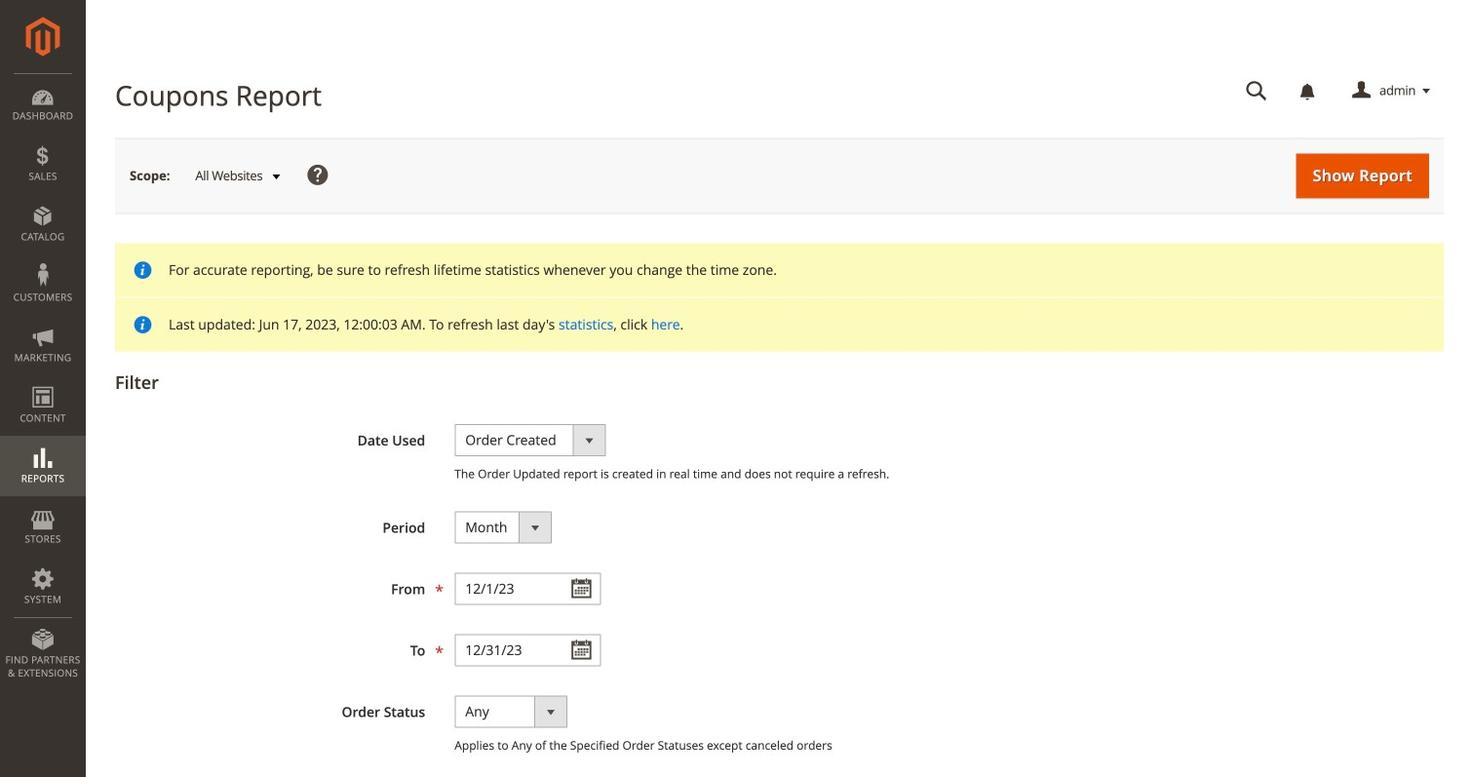 Task type: locate. For each thing, give the bounding box(es) containing it.
magento admin panel image
[[26, 17, 60, 57]]

None text field
[[1232, 74, 1281, 108], [455, 573, 601, 605], [455, 634, 601, 666], [1232, 74, 1281, 108], [455, 573, 601, 605], [455, 634, 601, 666]]

menu bar
[[0, 73, 86, 690]]



